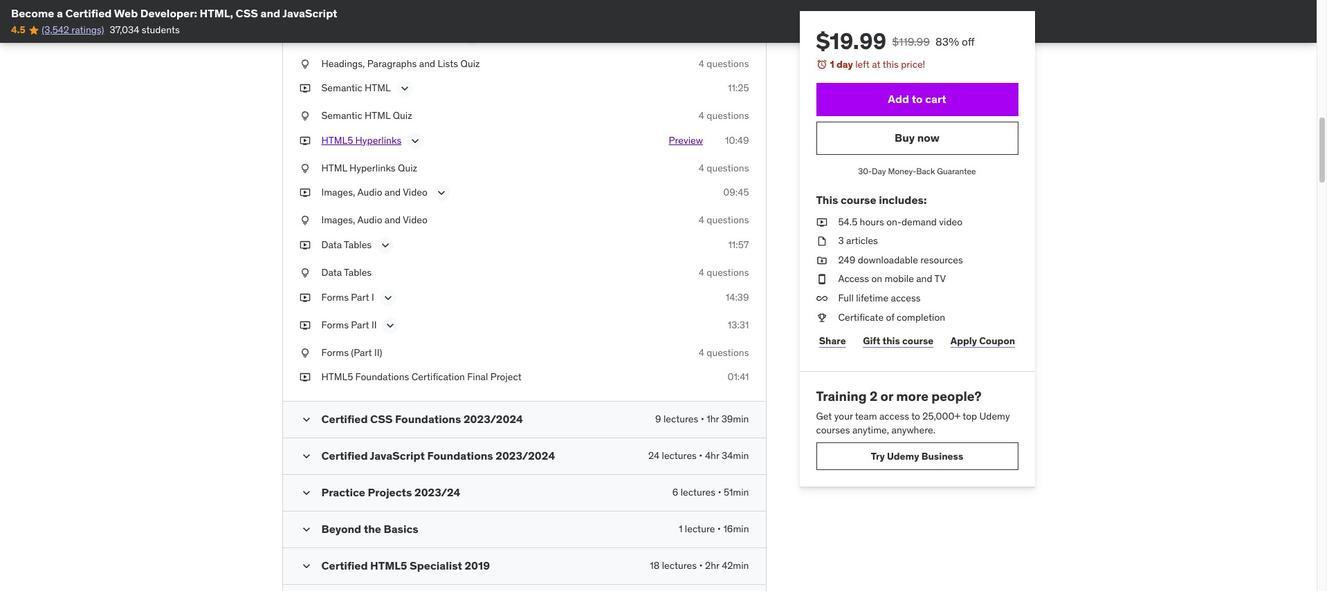 Task type: describe. For each thing, give the bounding box(es) containing it.
lectures for certified html5 specialist 2019
[[662, 560, 697, 572]]

certified css foundations 2023/2024
[[321, 412, 523, 426]]

to inside the add to cart button
[[912, 92, 923, 106]]

1 this from the top
[[883, 58, 899, 71]]

basic
[[321, 2, 345, 14]]

to inside training 2 or more people? get your team access to 25,000+ top udemy courses anytime, anywhere.
[[912, 410, 920, 423]]

forms for forms part i
[[321, 291, 349, 304]]

projects
[[368, 486, 412, 500]]

add to cart
[[888, 92, 947, 106]]

more
[[896, 388, 929, 405]]

small image for practice projects 2023/24
[[299, 486, 313, 500]]

lists for headings, paragraphs and lists quiz
[[438, 57, 458, 70]]

access inside training 2 or more people? get your team access to 25,000+ top udemy courses anytime, anywhere.
[[880, 410, 909, 423]]

structure
[[395, 2, 436, 14]]

headings, paragraphs and lists quiz
[[321, 57, 480, 70]]

10:49
[[725, 134, 749, 147]]

apply coupon button
[[948, 327, 1018, 355]]

2019
[[465, 559, 490, 573]]

ii
[[372, 319, 377, 331]]

(3,542
[[42, 24, 69, 36]]

become
[[11, 6, 54, 20]]

questions for headings, paragraphs and lists quiz
[[707, 57, 749, 70]]

training
[[816, 388, 867, 405]]

html5 hyperlinks button
[[321, 134, 402, 151]]

people?
[[932, 388, 982, 405]]

final
[[467, 371, 488, 384]]

questions for html hyperlinks quiz
[[707, 162, 749, 174]]

left
[[856, 58, 870, 71]]

udemy inside training 2 or more people? get your team access to 25,000+ top udemy courses anytime, anywhere.
[[980, 410, 1010, 423]]

show lecture description image for semantic html
[[398, 82, 412, 96]]

249
[[839, 254, 856, 266]]

16min
[[724, 523, 749, 536]]

forms for forms (part ii)
[[321, 347, 349, 359]]

practice
[[321, 486, 365, 500]]

0 vertical spatial access
[[891, 292, 921, 305]]

4 questions for data tables
[[699, 266, 749, 279]]

4 questions for html hyperlinks quiz
[[699, 162, 749, 174]]

42min
[[722, 560, 749, 572]]

2hr
[[705, 560, 720, 572]]

articles
[[847, 235, 878, 247]]

quiz for html hyperlinks quiz
[[398, 162, 417, 174]]

certified for certified css foundations 2023/2024
[[321, 412, 368, 426]]

access
[[839, 273, 869, 285]]

2 video from the top
[[403, 214, 428, 227]]

(3,542 ratings)
[[42, 24, 104, 36]]

1 vertical spatial css
[[370, 412, 393, 426]]

• for certified javascript foundations 2023/2024
[[699, 450, 703, 462]]

preview
[[669, 134, 703, 147]]

buy now button
[[816, 122, 1018, 155]]

completion
[[897, 311, 946, 324]]

students
[[142, 24, 180, 36]]

beyond
[[321, 522, 361, 536]]

get
[[816, 410, 832, 423]]

4 questions for images, audio and video
[[699, 214, 749, 227]]

3
[[839, 235, 844, 247]]

foundations for css
[[395, 412, 461, 426]]

full lifetime access
[[839, 292, 921, 305]]

share button
[[816, 327, 849, 355]]

apply
[[951, 335, 977, 347]]

lists for headings, paragraphs and lists
[[438, 30, 458, 42]]

9
[[655, 413, 661, 426]]

the
[[364, 522, 381, 536]]

includes:
[[879, 193, 927, 207]]

on
[[872, 273, 883, 285]]

1 lecture • 16min
[[679, 523, 749, 536]]

0 vertical spatial quiz
[[461, 57, 480, 70]]

specialist
[[410, 559, 462, 573]]

• for certified css foundations 2023/2024
[[701, 413, 704, 426]]

24 lectures • 4hr 34min
[[648, 450, 749, 462]]

downloadable
[[858, 254, 918, 266]]

11:57
[[728, 239, 749, 251]]

headings, for headings, paragraphs and lists
[[321, 30, 365, 42]]

01:41
[[728, 371, 749, 384]]

09:45
[[723, 186, 749, 199]]

price!
[[901, 58, 926, 71]]

4 questions for headings, paragraphs and lists quiz
[[699, 57, 749, 70]]

money-
[[888, 166, 917, 176]]

18
[[650, 560, 660, 572]]

try udemy business link
[[816, 443, 1018, 471]]

2023/2024 for certified css foundations 2023/2024
[[464, 412, 523, 426]]

anytime,
[[853, 424, 889, 436]]

buy now
[[895, 131, 940, 145]]

team
[[855, 410, 877, 423]]

1 13:31 from the top
[[728, 30, 749, 42]]

certified javascript foundations 2023/2024
[[321, 449, 555, 463]]

2 13:31 from the top
[[728, 319, 749, 331]]

249 downloadable resources
[[839, 254, 963, 266]]

1 data tables from the top
[[321, 239, 372, 251]]

lifetime
[[856, 292, 889, 305]]

4 for images, audio and video
[[699, 214, 705, 227]]

developer:
[[140, 6, 197, 20]]

html5 for html5 hyperlinks
[[321, 134, 353, 147]]

cart
[[925, 92, 947, 106]]

try
[[871, 450, 885, 463]]

at
[[872, 58, 881, 71]]

this
[[816, 193, 838, 207]]

semantic for semantic html
[[321, 82, 362, 94]]

lectures for practice projects 2023/24
[[681, 486, 716, 499]]

(part
[[351, 347, 372, 359]]

1 images, from the top
[[321, 186, 355, 199]]

34min
[[722, 450, 749, 462]]

4.5
[[11, 24, 25, 36]]

gift
[[863, 335, 881, 347]]

top
[[963, 410, 977, 423]]

certified for certified html5 specialist 2019
[[321, 559, 368, 573]]

html,
[[200, 6, 233, 20]]

83%
[[936, 35, 959, 48]]

questions for images, audio and video
[[707, 214, 749, 227]]

forms (part ii)
[[321, 347, 382, 359]]

2
[[870, 388, 878, 405]]

html hyperlinks quiz
[[321, 162, 417, 174]]

show lecture description image for forms part i
[[381, 291, 395, 305]]

forms part i
[[321, 291, 374, 304]]

html5 for html5 foundations certification final project
[[321, 371, 353, 384]]

2 vertical spatial html
[[321, 162, 347, 174]]

2023/2024 for certified javascript foundations 2023/2024
[[496, 449, 555, 463]]

0 vertical spatial foundations
[[355, 371, 409, 384]]

hyperlinks for html
[[350, 162, 396, 174]]

lectures for certified javascript foundations 2023/2024
[[662, 450, 697, 462]]

semantic html
[[321, 82, 391, 94]]

18 lectures • 2hr 42min
[[650, 560, 749, 572]]

beyond the basics
[[321, 522, 419, 536]]

mobile
[[885, 273, 914, 285]]

1 horizontal spatial course
[[903, 335, 934, 347]]

practice projects 2023/24
[[321, 486, 460, 500]]

part for i
[[351, 291, 369, 304]]

your
[[835, 410, 853, 423]]

lecture
[[685, 523, 715, 536]]

2 images, audio and video from the top
[[321, 214, 428, 227]]

small image for beyond the basics
[[299, 523, 313, 537]]

2 vertical spatial html5
[[370, 559, 407, 573]]



Task type: vqa. For each thing, say whether or not it's contained in the screenshot.


Task type: locate. For each thing, give the bounding box(es) containing it.
0 vertical spatial javascript
[[283, 6, 337, 20]]

1 horizontal spatial 1
[[830, 58, 835, 71]]

headings, down basic
[[321, 30, 365, 42]]

$119.99
[[892, 35, 930, 48]]

questions up 09:45 in the top right of the page
[[707, 162, 749, 174]]

1 paragraphs from the top
[[367, 30, 417, 42]]

1 to from the top
[[912, 92, 923, 106]]

2 to from the top
[[912, 410, 920, 423]]

37,034
[[110, 24, 139, 36]]

2 data from the top
[[321, 266, 342, 279]]

project
[[490, 371, 522, 384]]

2 vertical spatial foundations
[[427, 449, 493, 463]]

this
[[883, 58, 899, 71], [883, 335, 900, 347]]

24
[[648, 450, 660, 462]]

access down or
[[880, 410, 909, 423]]

web
[[114, 6, 138, 20]]

semantic
[[321, 82, 362, 94], [321, 110, 362, 122]]

1 vertical spatial part
[[351, 319, 369, 331]]

6 4 questions from the top
[[699, 347, 749, 359]]

1 4 from the top
[[699, 57, 705, 70]]

lectures right the 9
[[664, 413, 699, 426]]

0 vertical spatial hyperlinks
[[355, 134, 402, 147]]

html5 down semantic html quiz
[[321, 134, 353, 147]]

1 tables from the top
[[344, 239, 372, 251]]

0 vertical spatial audio
[[357, 186, 382, 199]]

headings, for headings, paragraphs and lists quiz
[[321, 57, 365, 70]]

1 data from the top
[[321, 239, 342, 251]]

4 questions up 11:25
[[699, 57, 749, 70]]

1 vertical spatial forms
[[321, 319, 349, 331]]

54.5
[[839, 216, 858, 228]]

questions up 14:39 on the right of page
[[707, 266, 749, 279]]

html5 down forms (part ii)
[[321, 371, 353, 384]]

0 vertical spatial images,
[[321, 186, 355, 199]]

1 semantic from the top
[[321, 82, 362, 94]]

forms up 'forms part ii'
[[321, 291, 349, 304]]

0 vertical spatial udemy
[[980, 410, 1010, 423]]

html5
[[321, 134, 353, 147], [321, 371, 353, 384], [370, 559, 407, 573]]

course
[[841, 193, 877, 207], [903, 335, 934, 347]]

html up html5 hyperlinks
[[365, 110, 391, 122]]

semantic up semantic html quiz
[[321, 82, 362, 94]]

• left 51min
[[718, 486, 722, 499]]

6 lectures • 51min
[[673, 486, 749, 499]]

0 vertical spatial headings,
[[321, 30, 365, 42]]

small image for certified javascript foundations 2023/2024
[[299, 450, 313, 464]]

• left "4hr" at the bottom of page
[[699, 450, 703, 462]]

xsmall image
[[299, 214, 310, 228], [816, 216, 827, 229], [816, 235, 827, 248], [816, 254, 827, 267], [816, 273, 827, 287], [299, 291, 310, 305], [816, 292, 827, 306], [299, 371, 310, 385]]

1 vertical spatial quiz
[[393, 110, 412, 122]]

hyperlinks down html5 hyperlinks button
[[350, 162, 396, 174]]

1 left "lecture" on the bottom of page
[[679, 523, 683, 536]]

4hr
[[705, 450, 720, 462]]

udemy right top at the right of the page
[[980, 410, 1010, 423]]

show lecture description image
[[435, 186, 448, 200]]

anywhere.
[[892, 424, 936, 436]]

2 semantic from the top
[[321, 110, 362, 122]]

certified down beyond
[[321, 559, 368, 573]]

3 small image from the top
[[299, 523, 313, 537]]

4 questions up 14:39 on the right of page
[[699, 266, 749, 279]]

back
[[917, 166, 935, 176]]

2 audio from the top
[[357, 214, 382, 227]]

1 vertical spatial udemy
[[887, 450, 920, 463]]

1 vertical spatial data tables
[[321, 266, 372, 279]]

1 for 1 lecture • 16min
[[679, 523, 683, 536]]

part left i
[[351, 291, 369, 304]]

ratings)
[[72, 24, 104, 36]]

hyperlinks
[[355, 134, 402, 147], [350, 162, 396, 174]]

1 questions from the top
[[707, 57, 749, 70]]

html up semantic html quiz
[[365, 82, 391, 94]]

2 part from the top
[[351, 319, 369, 331]]

1 vertical spatial hyperlinks
[[350, 162, 396, 174]]

2 forms from the top
[[321, 319, 349, 331]]

semantic for semantic html quiz
[[321, 110, 362, 122]]

4 questions up 09:45 in the top right of the page
[[699, 162, 749, 174]]

11:25
[[728, 82, 749, 94]]

html for semantic html
[[365, 82, 391, 94]]

resources
[[921, 254, 963, 266]]

questions for data tables
[[707, 266, 749, 279]]

show lecture description image
[[398, 82, 412, 96], [409, 134, 422, 148], [379, 239, 393, 253], [381, 291, 395, 305], [384, 319, 398, 333]]

2 vertical spatial quiz
[[398, 162, 417, 174]]

1 horizontal spatial javascript
[[370, 449, 425, 463]]

hyperlinks inside button
[[355, 134, 402, 147]]

basics
[[384, 522, 419, 536]]

0 horizontal spatial udemy
[[887, 450, 920, 463]]

0 horizontal spatial course
[[841, 193, 877, 207]]

2 this from the top
[[883, 335, 900, 347]]

to up "anywhere."
[[912, 410, 920, 423]]

4 questions up 01:41
[[699, 347, 749, 359]]

course down "completion"
[[903, 335, 934, 347]]

1 vertical spatial foundations
[[395, 412, 461, 426]]

images, audio and video
[[321, 186, 428, 199], [321, 214, 428, 227]]

13:31 down 14:39 on the right of page
[[728, 319, 749, 331]]

hyperlinks for html5
[[355, 134, 402, 147]]

questions for semantic html quiz
[[707, 110, 749, 122]]

training 2 or more people? get your team access to 25,000+ top udemy courses anytime, anywhere.
[[816, 388, 1010, 436]]

paragraphs down basic document structure 'button'
[[367, 30, 417, 42]]

2 small image from the top
[[299, 486, 313, 500]]

this right at
[[883, 58, 899, 71]]

0 vertical spatial to
[[912, 92, 923, 106]]

0 vertical spatial data tables
[[321, 239, 372, 251]]

html for semantic html quiz
[[365, 110, 391, 122]]

• for beyond the basics
[[718, 523, 721, 536]]

small image for certified html5 specialist 2019
[[299, 560, 313, 574]]

1 part from the top
[[351, 291, 369, 304]]

quiz for semantic html quiz
[[393, 110, 412, 122]]

course up 54.5
[[841, 193, 877, 207]]

part for ii
[[351, 319, 369, 331]]

0 vertical spatial data
[[321, 239, 342, 251]]

small image
[[299, 413, 313, 427]]

to left cart at the right of page
[[912, 92, 923, 106]]

0 horizontal spatial 1
[[679, 523, 683, 536]]

access on mobile and tv
[[839, 273, 946, 285]]

1 images, audio and video from the top
[[321, 186, 428, 199]]

questions up 10:49 in the right of the page
[[707, 110, 749, 122]]

data
[[321, 239, 342, 251], [321, 266, 342, 279]]

3 forms from the top
[[321, 347, 349, 359]]

1 vertical spatial html5
[[321, 371, 353, 384]]

4 for semantic html quiz
[[699, 110, 705, 122]]

13:31 up 11:25
[[728, 30, 749, 42]]

• left 1hr
[[701, 413, 704, 426]]

1 vertical spatial paragraphs
[[367, 57, 417, 70]]

html
[[365, 82, 391, 94], [365, 110, 391, 122], [321, 162, 347, 174]]

forms down forms part i
[[321, 319, 349, 331]]

udemy right try
[[887, 450, 920, 463]]

forms
[[321, 291, 349, 304], [321, 319, 349, 331], [321, 347, 349, 359]]

quiz
[[461, 57, 480, 70], [393, 110, 412, 122], [398, 162, 417, 174]]

1 vertical spatial 13:31
[[728, 319, 749, 331]]

1 vertical spatial access
[[880, 410, 909, 423]]

0 vertical spatial part
[[351, 291, 369, 304]]

forms part ii
[[321, 319, 377, 331]]

0 vertical spatial semantic
[[321, 82, 362, 94]]

0 vertical spatial paragraphs
[[367, 30, 417, 42]]

1 vertical spatial data
[[321, 266, 342, 279]]

gift this course link
[[860, 327, 937, 355]]

4 questions for semantic html quiz
[[699, 110, 749, 122]]

small image
[[299, 450, 313, 464], [299, 486, 313, 500], [299, 523, 313, 537], [299, 560, 313, 574]]

lists down "headings, paragraphs and lists"
[[438, 57, 458, 70]]

2 4 from the top
[[699, 110, 705, 122]]

css
[[236, 6, 258, 20], [370, 412, 393, 426]]

1 4 questions from the top
[[699, 57, 749, 70]]

questions
[[707, 57, 749, 70], [707, 110, 749, 122], [707, 162, 749, 174], [707, 214, 749, 227], [707, 266, 749, 279], [707, 347, 749, 359]]

4 4 questions from the top
[[699, 214, 749, 227]]

5 4 questions from the top
[[699, 266, 749, 279]]

images,
[[321, 186, 355, 199], [321, 214, 355, 227]]

2 images, from the top
[[321, 214, 355, 227]]

access down mobile
[[891, 292, 921, 305]]

certified right small image
[[321, 412, 368, 426]]

buy
[[895, 131, 915, 145]]

0 vertical spatial html
[[365, 82, 391, 94]]

4 4 from the top
[[699, 214, 705, 227]]

0 vertical spatial course
[[841, 193, 877, 207]]

0 vertical spatial 2023/2024
[[464, 412, 523, 426]]

0 vertical spatial tables
[[344, 239, 372, 251]]

2 headings, from the top
[[321, 57, 365, 70]]

paragraphs for headings, paragraphs and lists
[[367, 30, 417, 42]]

hyperlinks down semantic html quiz
[[355, 134, 402, 147]]

javascript up practice projects 2023/24
[[370, 449, 425, 463]]

2 4 questions from the top
[[699, 110, 749, 122]]

courses
[[816, 424, 850, 436]]

1 vertical spatial to
[[912, 410, 920, 423]]

0 vertical spatial 1
[[830, 58, 835, 71]]

• for practice projects 2023/24
[[718, 486, 722, 499]]

0 vertical spatial lists
[[438, 30, 458, 42]]

this course includes:
[[816, 193, 927, 207]]

certified up "ratings)"
[[65, 6, 112, 20]]

lectures
[[664, 413, 699, 426], [662, 450, 697, 462], [681, 486, 716, 499], [662, 560, 697, 572]]

certified
[[65, 6, 112, 20], [321, 412, 368, 426], [321, 449, 368, 463], [321, 559, 368, 573]]

2 paragraphs from the top
[[367, 57, 417, 70]]

foundations for javascript
[[427, 449, 493, 463]]

•
[[701, 413, 704, 426], [699, 450, 703, 462], [718, 486, 722, 499], [718, 523, 721, 536], [699, 560, 703, 572]]

1 lists from the top
[[438, 30, 458, 42]]

css right html,
[[236, 6, 258, 20]]

0 vertical spatial video
[[403, 186, 428, 199]]

51min
[[724, 486, 749, 499]]

37,034 students
[[110, 24, 180, 36]]

show lecture description image for data tables
[[379, 239, 393, 253]]

1 vertical spatial video
[[403, 214, 428, 227]]

0 vertical spatial 13:31
[[728, 30, 749, 42]]

paragraphs for headings, paragraphs and lists quiz
[[367, 57, 417, 70]]

6 4 from the top
[[699, 347, 705, 359]]

2 data tables from the top
[[321, 266, 372, 279]]

1 forms from the top
[[321, 291, 349, 304]]

1 vertical spatial semantic
[[321, 110, 362, 122]]

html down html5 hyperlinks button
[[321, 162, 347, 174]]

4 questions
[[699, 57, 749, 70], [699, 110, 749, 122], [699, 162, 749, 174], [699, 214, 749, 227], [699, 266, 749, 279], [699, 347, 749, 359]]

1 vertical spatial 1
[[679, 523, 683, 536]]

tv
[[935, 273, 946, 285]]

0 horizontal spatial css
[[236, 6, 258, 20]]

4
[[699, 57, 705, 70], [699, 110, 705, 122], [699, 162, 705, 174], [699, 214, 705, 227], [699, 266, 705, 279], [699, 347, 705, 359]]

add
[[888, 92, 910, 106]]

semantic down the 'semantic html'
[[321, 110, 362, 122]]

headings, up the 'semantic html'
[[321, 57, 365, 70]]

xsmall image
[[299, 2, 310, 15], [299, 30, 310, 43], [299, 57, 310, 71], [299, 82, 310, 95], [299, 110, 310, 123], [299, 134, 310, 148], [299, 162, 310, 175], [299, 186, 310, 200], [299, 239, 310, 252], [299, 266, 310, 280], [816, 311, 827, 325], [299, 319, 310, 332], [299, 347, 310, 360]]

demand
[[902, 216, 937, 228]]

part
[[351, 291, 369, 304], [351, 319, 369, 331]]

1 audio from the top
[[357, 186, 382, 199]]

5 4 from the top
[[699, 266, 705, 279]]

39min
[[722, 413, 749, 426]]

1 vertical spatial tables
[[344, 266, 372, 279]]

0 vertical spatial images, audio and video
[[321, 186, 428, 199]]

1 vertical spatial html
[[365, 110, 391, 122]]

3 articles
[[839, 235, 878, 247]]

questions up 11:57 at the top right of the page
[[707, 214, 749, 227]]

4 questions up 10:49 in the right of the page
[[699, 110, 749, 122]]

4 small image from the top
[[299, 560, 313, 574]]

1 vertical spatial 2023/2024
[[496, 449, 555, 463]]

lectures right 18
[[662, 560, 697, 572]]

certified up the practice
[[321, 449, 368, 463]]

alarm image
[[816, 59, 827, 70]]

1 vertical spatial images,
[[321, 214, 355, 227]]

apply coupon
[[951, 335, 1016, 347]]

1 vertical spatial headings,
[[321, 57, 365, 70]]

$19.99
[[816, 27, 887, 55]]

foundations up 2023/24
[[427, 449, 493, 463]]

and
[[261, 6, 280, 20], [419, 30, 435, 42], [419, 57, 435, 70], [385, 186, 401, 199], [385, 214, 401, 227], [917, 273, 933, 285]]

2 vertical spatial forms
[[321, 347, 349, 359]]

part left the ii
[[351, 319, 369, 331]]

1 headings, from the top
[[321, 30, 365, 42]]

54.5 hours on-demand video
[[839, 216, 963, 228]]

• left the 2hr
[[699, 560, 703, 572]]

html5 down basics
[[370, 559, 407, 573]]

add to cart button
[[816, 83, 1018, 116]]

30-
[[858, 166, 872, 176]]

4 questions from the top
[[707, 214, 749, 227]]

• left 16min
[[718, 523, 721, 536]]

hours
[[860, 216, 884, 228]]

3 4 questions from the top
[[699, 162, 749, 174]]

3 4 from the top
[[699, 162, 705, 174]]

javascript
[[283, 6, 337, 20], [370, 449, 425, 463]]

lists
[[438, 30, 458, 42], [438, 57, 458, 70]]

• for certified html5 specialist 2019
[[699, 560, 703, 572]]

1 vertical spatial lists
[[438, 57, 458, 70]]

questions up 01:41
[[707, 347, 749, 359]]

1 vertical spatial course
[[903, 335, 934, 347]]

0 vertical spatial html5
[[321, 134, 353, 147]]

1 for 1 day left at this price!
[[830, 58, 835, 71]]

0 vertical spatial this
[[883, 58, 899, 71]]

html5 inside html5 hyperlinks button
[[321, 134, 353, 147]]

4 for data tables
[[699, 266, 705, 279]]

basic document structure
[[321, 2, 436, 14]]

3 questions from the top
[[707, 162, 749, 174]]

day
[[872, 166, 886, 176]]

0 vertical spatial css
[[236, 6, 258, 20]]

1 horizontal spatial css
[[370, 412, 393, 426]]

foundations up certified javascript foundations 2023/2024
[[395, 412, 461, 426]]

2 tables from the top
[[344, 266, 372, 279]]

this right gift
[[883, 335, 900, 347]]

30-day money-back guarantee
[[858, 166, 976, 176]]

html5 foundations certification final project
[[321, 371, 522, 384]]

questions up 11:25
[[707, 57, 749, 70]]

1 right alarm image
[[830, 58, 835, 71]]

try udemy business
[[871, 450, 964, 463]]

forms left (part
[[321, 347, 349, 359]]

1 horizontal spatial udemy
[[980, 410, 1010, 423]]

1 vertical spatial images, audio and video
[[321, 214, 428, 227]]

certified for certified javascript foundations 2023/2024
[[321, 449, 368, 463]]

0 horizontal spatial javascript
[[283, 6, 337, 20]]

forms for forms part ii
[[321, 319, 349, 331]]

4 for headings, paragraphs and lists quiz
[[699, 57, 705, 70]]

javascript left "document" at left
[[283, 6, 337, 20]]

business
[[922, 450, 964, 463]]

show lecture description image for forms part ii
[[384, 319, 398, 333]]

gift this course
[[863, 335, 934, 347]]

or
[[881, 388, 894, 405]]

6 questions from the top
[[707, 347, 749, 359]]

2 questions from the top
[[707, 110, 749, 122]]

1 video from the top
[[403, 186, 428, 199]]

html5 hyperlinks
[[321, 134, 402, 147]]

document
[[348, 2, 393, 14]]

share
[[819, 335, 846, 347]]

0 vertical spatial forms
[[321, 291, 349, 304]]

a
[[57, 6, 63, 20]]

data tables
[[321, 239, 372, 251], [321, 266, 372, 279]]

lists up headings, paragraphs and lists quiz
[[438, 30, 458, 42]]

lectures right 6
[[681, 486, 716, 499]]

paragraphs down "headings, paragraphs and lists"
[[367, 57, 417, 70]]

4 for html hyperlinks quiz
[[699, 162, 705, 174]]

become a certified web developer: html, css and javascript
[[11, 6, 337, 20]]

lectures right "24"
[[662, 450, 697, 462]]

5 questions from the top
[[707, 266, 749, 279]]

4 questions up 11:57 at the top right of the page
[[699, 214, 749, 227]]

1 vertical spatial audio
[[357, 214, 382, 227]]

1 small image from the top
[[299, 450, 313, 464]]

1 vertical spatial this
[[883, 335, 900, 347]]

foundations down ii) at the bottom of page
[[355, 371, 409, 384]]

1 vertical spatial javascript
[[370, 449, 425, 463]]

2 lists from the top
[[438, 57, 458, 70]]

lectures for certified css foundations 2023/2024
[[664, 413, 699, 426]]

css down the html5 foundations certification final project
[[370, 412, 393, 426]]



